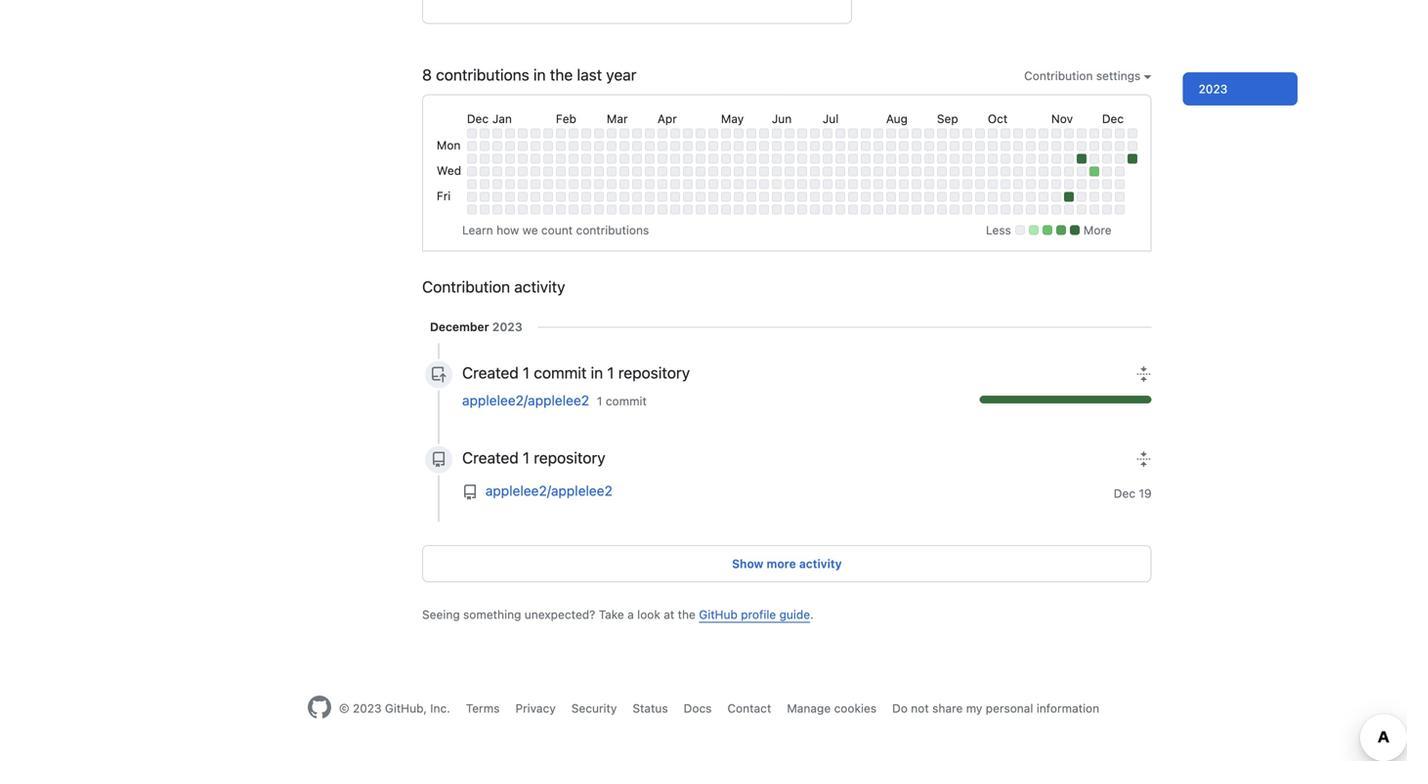 Task type: locate. For each thing, give the bounding box(es) containing it.
in left last
[[533, 65, 546, 84]]

security link
[[571, 702, 617, 715]]

0 vertical spatial contributions
[[436, 65, 529, 84]]

1 vertical spatial the
[[678, 608, 696, 621]]

dec down settings
[[1102, 112, 1124, 126]]

0 vertical spatial the
[[550, 65, 573, 84]]

1 inside applelee2/applelee2 1 commit
[[597, 394, 602, 408]]

created
[[462, 363, 519, 382], [462, 449, 519, 467]]

2023 right settings
[[1199, 82, 1228, 96]]

contribution inside popup button
[[1024, 69, 1093, 83]]

collapse image for created               1                          repository
[[1136, 451, 1152, 467]]

0 vertical spatial commit
[[534, 363, 587, 382]]

aug
[[886, 112, 908, 126]]

status link
[[633, 702, 668, 715]]

0 vertical spatial repo image
[[431, 452, 447, 468]]

repository
[[618, 363, 690, 382], [534, 449, 606, 467]]

jun
[[772, 112, 792, 126]]

personal
[[986, 702, 1033, 715]]

contributions
[[436, 65, 529, 84], [576, 223, 649, 237]]

learn how we count contributions link
[[462, 223, 649, 237]]

jan
[[492, 112, 512, 126]]

2 collapse image from the top
[[1136, 451, 1152, 467]]

activity right more at bottom right
[[799, 557, 842, 571]]

profile
[[741, 608, 776, 621]]

0 vertical spatial 2023
[[1199, 82, 1228, 96]]

8
[[422, 65, 432, 84]]

dec left jan
[[467, 112, 489, 126]]

commit down created 1             commit in             1             repository
[[606, 394, 647, 408]]

contribution up nov
[[1024, 69, 1093, 83]]

1 up applelee2/applelee2 1 commit
[[523, 363, 530, 382]]

dec left 19
[[1114, 487, 1136, 500]]

information
[[1037, 702, 1100, 715]]

1 horizontal spatial 2023
[[492, 320, 522, 334]]

oct
[[988, 112, 1008, 126]]

repo image down created               1                          repository
[[462, 484, 478, 500]]

1 horizontal spatial repo image
[[462, 484, 478, 500]]

100% of commits in december were made to applelee2/applelee2 image
[[979, 396, 1152, 404], [979, 396, 1152, 404]]

0 horizontal spatial repository
[[534, 449, 606, 467]]

1 vertical spatial activity
[[799, 557, 842, 571]]

2 created from the top
[[462, 449, 519, 467]]

0 vertical spatial applelee2/applelee2
[[462, 392, 589, 408]]

created inside button
[[462, 449, 519, 467]]

commit
[[534, 363, 587, 382], [606, 394, 647, 408]]

the left last
[[550, 65, 573, 84]]

created inside button
[[462, 363, 519, 382]]

2023 for © 2023 github, inc.
[[353, 702, 382, 715]]

1 vertical spatial in
[[591, 363, 603, 382]]

1 horizontal spatial activity
[[799, 557, 842, 571]]

applelee2/applelee2 link down created 1             commit in             1             repository
[[462, 392, 589, 408]]

grid
[[434, 107, 1140, 217]]

created               1                          repository
[[462, 449, 606, 467]]

1 horizontal spatial contribution
[[1024, 69, 1093, 83]]

1 collapse image from the top
[[1136, 366, 1152, 382]]

activity down we
[[514, 277, 565, 296]]

may
[[721, 112, 744, 126]]

1 inside button
[[523, 449, 530, 467]]

1 vertical spatial applelee2/applelee2
[[485, 483, 613, 499]]

repo image
[[431, 452, 447, 468], [462, 484, 478, 500]]

applelee2/applelee2 link
[[462, 392, 589, 408], [485, 483, 613, 499]]

1 vertical spatial collapse image
[[1136, 451, 1152, 467]]

grid containing dec
[[434, 107, 1140, 217]]

1 commit link
[[597, 394, 647, 408]]

contribution
[[1024, 69, 1093, 83], [422, 277, 510, 296]]

2023
[[1199, 82, 1228, 96], [492, 320, 522, 334], [353, 702, 382, 715]]

1 vertical spatial 2023
[[492, 320, 522, 334]]

status
[[633, 702, 668, 715]]

security
[[571, 702, 617, 715]]

feb
[[556, 112, 576, 126]]

inc.
[[430, 702, 450, 715]]

privacy link
[[515, 702, 556, 715]]

1 vertical spatial commit
[[606, 394, 647, 408]]

collapse image inside the "created 1             commit in             1             repository" button
[[1136, 366, 1152, 382]]

2023 right ©
[[353, 702, 382, 715]]

december 2023
[[430, 320, 522, 334]]

commit for applelee2/applelee2
[[606, 394, 647, 408]]

1 vertical spatial contributions
[[576, 223, 649, 237]]

1 horizontal spatial repository
[[618, 363, 690, 382]]

a
[[628, 608, 634, 621]]

learn how we count contributions
[[462, 223, 649, 237]]

0 horizontal spatial commit
[[534, 363, 587, 382]]

apr
[[657, 112, 677, 126]]

github
[[699, 608, 738, 621]]

unexpected?
[[525, 608, 595, 621]]

jul
[[823, 112, 839, 126]]

1 vertical spatial created
[[462, 449, 519, 467]]

dec
[[467, 112, 489, 126], [1102, 112, 1124, 126], [1114, 487, 1136, 500]]

the right the at
[[678, 608, 696, 621]]

0 vertical spatial contribution
[[1024, 69, 1093, 83]]

8       contributions         in the last year
[[422, 65, 637, 84]]

collapse image inside 'created               1                          repository' button
[[1136, 451, 1152, 467]]

collapse image
[[1136, 366, 1152, 382], [1136, 451, 1152, 467]]

1 horizontal spatial in
[[591, 363, 603, 382]]

learn
[[462, 223, 493, 237]]

in up the 1 commit link
[[591, 363, 603, 382]]

created down december 2023
[[462, 363, 519, 382]]

activity
[[514, 277, 565, 296], [799, 557, 842, 571]]

count
[[541, 223, 573, 237]]

contributions right count
[[576, 223, 649, 237]]

2 horizontal spatial 2023
[[1199, 82, 1228, 96]]

1 vertical spatial contribution
[[422, 277, 510, 296]]

more
[[1084, 223, 1112, 237]]

0 horizontal spatial contribution
[[422, 277, 510, 296]]

december
[[430, 320, 489, 334]]

how
[[496, 223, 519, 237]]

manage cookies
[[787, 702, 877, 715]]

1
[[523, 363, 530, 382], [607, 363, 614, 382], [597, 394, 602, 408], [523, 449, 530, 467]]

commit inside applelee2/applelee2 1 commit
[[606, 394, 647, 408]]

created down applelee2/applelee2 1 commit
[[462, 449, 519, 467]]

created 1             commit in             1             repository
[[462, 363, 690, 382]]

created 1             commit in             1             repository button
[[462, 363, 1152, 383]]

mon
[[437, 138, 461, 152]]

2023 down contribution activity
[[492, 320, 522, 334]]

2023 for december 2023
[[492, 320, 522, 334]]

1 vertical spatial repo image
[[462, 484, 478, 500]]

0 vertical spatial applelee2/applelee2 link
[[462, 392, 589, 408]]

do not share my personal information button
[[892, 700, 1100, 717]]

the
[[550, 65, 573, 84], [678, 608, 696, 621]]

2 vertical spatial 2023
[[353, 702, 382, 715]]

1 vertical spatial repository
[[534, 449, 606, 467]]

terms link
[[466, 702, 500, 715]]

1 vertical spatial applelee2/applelee2 link
[[485, 483, 613, 499]]

0 horizontal spatial 2023
[[353, 702, 382, 715]]

cell
[[467, 128, 477, 138], [480, 128, 489, 138], [492, 128, 502, 138], [505, 128, 515, 138], [518, 128, 528, 138], [530, 128, 540, 138], [543, 128, 553, 138], [556, 128, 566, 138], [569, 128, 578, 138], [581, 128, 591, 138], [594, 128, 604, 138], [607, 128, 616, 138], [619, 128, 629, 138], [632, 128, 642, 138], [645, 128, 655, 138], [657, 128, 667, 138], [670, 128, 680, 138], [683, 128, 693, 138], [696, 128, 705, 138], [708, 128, 718, 138], [721, 128, 731, 138], [734, 128, 743, 138], [746, 128, 756, 138], [759, 128, 769, 138], [772, 128, 782, 138], [785, 128, 794, 138], [797, 128, 807, 138], [810, 128, 820, 138], [823, 128, 832, 138], [835, 128, 845, 138], [848, 128, 858, 138], [861, 128, 871, 138], [873, 128, 883, 138], [886, 128, 896, 138], [899, 128, 909, 138], [912, 128, 921, 138], [924, 128, 934, 138], [937, 128, 947, 138], [950, 128, 959, 138], [962, 128, 972, 138], [975, 128, 985, 138], [988, 128, 998, 138], [1000, 128, 1010, 138], [1013, 128, 1023, 138], [1026, 128, 1036, 138], [1039, 128, 1048, 138], [1051, 128, 1061, 138], [1064, 128, 1074, 138], [1077, 128, 1086, 138], [1089, 128, 1099, 138], [1102, 128, 1112, 138], [1115, 128, 1125, 138], [1128, 128, 1137, 138], [467, 141, 477, 151], [480, 141, 489, 151], [492, 141, 502, 151], [505, 141, 515, 151], [518, 141, 528, 151], [530, 141, 540, 151], [543, 141, 553, 151], [556, 141, 566, 151], [569, 141, 578, 151], [581, 141, 591, 151], [594, 141, 604, 151], [607, 141, 616, 151], [619, 141, 629, 151], [632, 141, 642, 151], [645, 141, 655, 151], [657, 141, 667, 151], [670, 141, 680, 151], [683, 141, 693, 151], [696, 141, 705, 151], [708, 141, 718, 151], [721, 141, 731, 151], [734, 141, 743, 151], [746, 141, 756, 151], [759, 141, 769, 151], [772, 141, 782, 151], [785, 141, 794, 151], [797, 141, 807, 151], [810, 141, 820, 151], [823, 141, 832, 151], [835, 141, 845, 151], [848, 141, 858, 151], [861, 141, 871, 151], [873, 141, 883, 151], [886, 141, 896, 151], [899, 141, 909, 151], [912, 141, 921, 151], [924, 141, 934, 151], [937, 141, 947, 151], [950, 141, 959, 151], [962, 141, 972, 151], [975, 141, 985, 151], [988, 141, 998, 151], [1000, 141, 1010, 151], [1013, 141, 1023, 151], [1026, 141, 1036, 151], [1039, 141, 1048, 151], [1051, 141, 1061, 151], [1064, 141, 1074, 151], [1077, 141, 1086, 151], [1089, 141, 1099, 151], [1102, 141, 1112, 151], [1115, 141, 1125, 151], [1128, 141, 1137, 151], [467, 154, 477, 164], [480, 154, 489, 164], [492, 154, 502, 164], [505, 154, 515, 164], [518, 154, 528, 164], [530, 154, 540, 164], [543, 154, 553, 164], [556, 154, 566, 164], [569, 154, 578, 164], [581, 154, 591, 164], [594, 154, 604, 164], [607, 154, 616, 164], [619, 154, 629, 164], [632, 154, 642, 164], [645, 154, 655, 164], [657, 154, 667, 164], [670, 154, 680, 164], [683, 154, 693, 164], [696, 154, 705, 164], [708, 154, 718, 164], [721, 154, 731, 164], [734, 154, 743, 164], [746, 154, 756, 164], [759, 154, 769, 164], [772, 154, 782, 164], [785, 154, 794, 164], [797, 154, 807, 164], [810, 154, 820, 164], [823, 154, 832, 164], [835, 154, 845, 164], [848, 154, 858, 164], [861, 154, 871, 164], [873, 154, 883, 164], [886, 154, 896, 164], [899, 154, 909, 164], [912, 154, 921, 164], [924, 154, 934, 164], [937, 154, 947, 164], [950, 154, 959, 164], [962, 154, 972, 164], [975, 154, 985, 164], [988, 154, 998, 164], [1000, 154, 1010, 164], [1013, 154, 1023, 164], [1026, 154, 1036, 164], [1039, 154, 1048, 164], [1051, 154, 1061, 164], [1064, 154, 1074, 164], [1077, 154, 1086, 164], [1089, 154, 1099, 164], [1102, 154, 1112, 164], [1115, 154, 1125, 164], [1128, 154, 1137, 164], [467, 167, 477, 176], [480, 167, 489, 176], [492, 167, 502, 176], [505, 167, 515, 176], [518, 167, 528, 176], [530, 167, 540, 176], [543, 167, 553, 176], [556, 167, 566, 176], [569, 167, 578, 176], [581, 167, 591, 176], [594, 167, 604, 176], [607, 167, 616, 176], [619, 167, 629, 176], [632, 167, 642, 176], [645, 167, 655, 176], [657, 167, 667, 176], [670, 167, 680, 176], [683, 167, 693, 176], [696, 167, 705, 176], [708, 167, 718, 176], [721, 167, 731, 176], [734, 167, 743, 176], [746, 167, 756, 176], [759, 167, 769, 176], [772, 167, 782, 176], [785, 167, 794, 176], [797, 167, 807, 176], [810, 167, 820, 176], [823, 167, 832, 176], [835, 167, 845, 176], [848, 167, 858, 176], [861, 167, 871, 176], [873, 167, 883, 176], [886, 167, 896, 176], [899, 167, 909, 176], [912, 167, 921, 176], [924, 167, 934, 176], [937, 167, 947, 176], [950, 167, 959, 176], [962, 167, 972, 176], [975, 167, 985, 176], [988, 167, 998, 176], [1000, 167, 1010, 176], [1013, 167, 1023, 176], [1026, 167, 1036, 176], [1039, 167, 1048, 176], [1051, 167, 1061, 176], [1064, 167, 1074, 176], [1077, 167, 1086, 176], [1089, 167, 1099, 176], [1102, 167, 1112, 176], [1115, 167, 1125, 176], [467, 179, 477, 189], [480, 179, 489, 189], [492, 179, 502, 189], [505, 179, 515, 189], [518, 179, 528, 189], [530, 179, 540, 189], [543, 179, 553, 189], [556, 179, 566, 189], [569, 179, 578, 189], [581, 179, 591, 189], [594, 179, 604, 189], [607, 179, 616, 189], [619, 179, 629, 189], [632, 179, 642, 189], [645, 179, 655, 189], [657, 179, 667, 189], [670, 179, 680, 189], [683, 179, 693, 189], [696, 179, 705, 189], [708, 179, 718, 189], [721, 179, 731, 189], [734, 179, 743, 189], [746, 179, 756, 189], [759, 179, 769, 189], [772, 179, 782, 189], [785, 179, 794, 189], [797, 179, 807, 189], [810, 179, 820, 189], [823, 179, 832, 189], [835, 179, 845, 189], [848, 179, 858, 189], [861, 179, 871, 189], [873, 179, 883, 189], [886, 179, 896, 189], [899, 179, 909, 189], [912, 179, 921, 189], [924, 179, 934, 189], [937, 179, 947, 189], [950, 179, 959, 189], [962, 179, 972, 189], [975, 179, 985, 189], [988, 179, 998, 189], [1000, 179, 1010, 189], [1013, 179, 1023, 189], [1026, 179, 1036, 189], [1039, 179, 1048, 189], [1051, 179, 1061, 189], [1064, 179, 1074, 189], [1077, 179, 1086, 189], [1089, 179, 1099, 189], [1102, 179, 1112, 189], [1115, 179, 1125, 189], [467, 192, 477, 202], [480, 192, 489, 202], [492, 192, 502, 202], [505, 192, 515, 202], [518, 192, 528, 202], [530, 192, 540, 202], [543, 192, 553, 202], [556, 192, 566, 202], [569, 192, 578, 202], [581, 192, 591, 202], [594, 192, 604, 202], [607, 192, 616, 202], [619, 192, 629, 202], [632, 192, 642, 202], [645, 192, 655, 202], [657, 192, 667, 202], [670, 192, 680, 202], [683, 192, 693, 202], [696, 192, 705, 202], [708, 192, 718, 202], [721, 192, 731, 202], [734, 192, 743, 202], [746, 192, 756, 202], [759, 192, 769, 202], [772, 192, 782, 202], [785, 192, 794, 202], [797, 192, 807, 202], [810, 192, 820, 202], [823, 192, 832, 202], [835, 192, 845, 202], [848, 192, 858, 202], [861, 192, 871, 202], [873, 192, 883, 202], [886, 192, 896, 202], [899, 192, 909, 202], [912, 192, 921, 202], [924, 192, 934, 202], [937, 192, 947, 202], [950, 192, 959, 202], [962, 192, 972, 202], [975, 192, 985, 202], [988, 192, 998, 202], [1000, 192, 1010, 202], [1013, 192, 1023, 202], [1026, 192, 1036, 202], [1039, 192, 1048, 202], [1051, 192, 1061, 202], [1064, 192, 1074, 202], [1077, 192, 1086, 202], [1089, 192, 1099, 202], [1102, 192, 1112, 202], [1115, 192, 1125, 202], [467, 205, 477, 214], [480, 205, 489, 214], [492, 205, 502, 214], [505, 205, 515, 214], [518, 205, 528, 214], [530, 205, 540, 214], [543, 205, 553, 214], [556, 205, 566, 214], [569, 205, 578, 214], [581, 205, 591, 214], [594, 205, 604, 214], [607, 205, 616, 214], [619, 205, 629, 214], [632, 205, 642, 214], [645, 205, 655, 214], [657, 205, 667, 214], [670, 205, 680, 214], [683, 205, 693, 214], [696, 205, 705, 214], [708, 205, 718, 214], [721, 205, 731, 214], [734, 205, 743, 214], [746, 205, 756, 214], [759, 205, 769, 214], [772, 205, 782, 214], [785, 205, 794, 214], [797, 205, 807, 214], [810, 205, 820, 214], [823, 205, 832, 214], [835, 205, 845, 214], [848, 205, 858, 214], [861, 205, 871, 214], [873, 205, 883, 214], [886, 205, 896, 214], [899, 205, 909, 214], [912, 205, 921, 214], [924, 205, 934, 214], [937, 205, 947, 214], [950, 205, 959, 214], [962, 205, 972, 214], [975, 205, 985, 214], [988, 205, 998, 214], [1000, 205, 1010, 214], [1013, 205, 1023, 214], [1026, 205, 1036, 214], [1039, 205, 1048, 214], [1051, 205, 1061, 214], [1064, 205, 1074, 214], [1077, 205, 1086, 214], [1089, 205, 1099, 214], [1102, 205, 1112, 214], [1115, 205, 1125, 214]]

contributions up dec jan
[[436, 65, 529, 84]]

show
[[732, 557, 764, 571]]

repo image down repo push image
[[431, 452, 447, 468]]

applelee2/applelee2 down created 1             commit in             1             repository
[[462, 392, 589, 408]]

0 vertical spatial repository
[[618, 363, 690, 382]]

wed
[[437, 164, 461, 177]]

collapse image for created 1             commit in             1             repository
[[1136, 366, 1152, 382]]

less
[[986, 223, 1011, 237]]

fri
[[437, 189, 451, 203]]

contribution activity
[[422, 277, 565, 296]]

0 horizontal spatial activity
[[514, 277, 565, 296]]

look
[[637, 608, 660, 621]]

dec for dec
[[1102, 112, 1124, 126]]

1 down applelee2/applelee2 1 commit
[[523, 449, 530, 467]]

0 horizontal spatial in
[[533, 65, 546, 84]]

applelee2/applelee2 for applelee2/applelee2
[[485, 483, 613, 499]]

0 vertical spatial in
[[533, 65, 546, 84]]

applelee2/applelee2 1 commit
[[462, 392, 647, 408]]

in
[[533, 65, 546, 84], [591, 363, 603, 382]]

docs link
[[684, 702, 712, 715]]

repository up the 1 commit link
[[618, 363, 690, 382]]

show more activity button
[[422, 545, 1152, 582]]

©
[[339, 702, 349, 715]]

applelee2/applelee2 link down created               1                          repository
[[485, 483, 613, 499]]

repository down applelee2/applelee2 1 commit
[[534, 449, 606, 467]]

0 horizontal spatial repo image
[[431, 452, 447, 468]]

1 down created 1             commit in             1             repository
[[597, 394, 602, 408]]

dec jan
[[467, 112, 512, 126]]

contribution up december
[[422, 277, 510, 296]]

applelee2/applelee2 down created               1                          repository
[[485, 483, 613, 499]]

applelee2/applelee2
[[462, 392, 589, 408], [485, 483, 613, 499]]

commit up applelee2/applelee2 1 commit
[[534, 363, 587, 382]]

docs
[[684, 702, 712, 715]]

0 vertical spatial collapse image
[[1136, 366, 1152, 382]]

privacy
[[515, 702, 556, 715]]

1 horizontal spatial commit
[[606, 394, 647, 408]]

0 vertical spatial created
[[462, 363, 519, 382]]

1 created from the top
[[462, 363, 519, 382]]

commit inside button
[[534, 363, 587, 382]]



Task type: vqa. For each thing, say whether or not it's contained in the screenshot.
2023 associated with December 2023
yes



Task type: describe. For each thing, give the bounding box(es) containing it.
terms
[[466, 702, 500, 715]]

0 vertical spatial activity
[[514, 277, 565, 296]]

take
[[599, 608, 624, 621]]

nov
[[1051, 112, 1073, 126]]

repo push image
[[431, 367, 447, 383]]

.
[[810, 608, 814, 621]]

something
[[463, 608, 521, 621]]

created               1                          repository button
[[462, 448, 1152, 468]]

settings
[[1096, 69, 1141, 83]]

not
[[911, 702, 929, 715]]

created for created               1                          repository
[[462, 449, 519, 467]]

dec 19
[[1114, 487, 1152, 500]]

seeing something unexpected? take a look at the github profile guide .
[[422, 608, 814, 621]]

we
[[522, 223, 538, 237]]

do not share my personal information
[[892, 702, 1100, 715]]

0 horizontal spatial the
[[550, 65, 573, 84]]

created for created 1             commit in             1             repository
[[462, 363, 519, 382]]

manage
[[787, 702, 831, 715]]

more
[[767, 557, 796, 571]]

contribution for contribution activity
[[422, 277, 510, 296]]

contact link
[[727, 702, 771, 715]]

commit for created
[[534, 363, 587, 382]]

manage cookies button
[[787, 700, 877, 717]]

activity inside button
[[799, 557, 842, 571]]

do
[[892, 702, 908, 715]]

1 for created               1                          repository
[[523, 449, 530, 467]]

last
[[577, 65, 602, 84]]

github profile guide link
[[699, 608, 810, 621]]

1 horizontal spatial the
[[678, 608, 696, 621]]

show more activity
[[732, 557, 842, 571]]

in inside button
[[591, 363, 603, 382]]

seeing
[[422, 608, 460, 621]]

contribution for contribution settings
[[1024, 69, 1093, 83]]

sep
[[937, 112, 958, 126]]

mar
[[607, 112, 628, 126]]

1 for applelee2/applelee2 1 commit
[[597, 394, 602, 408]]

1 horizontal spatial contributions
[[576, 223, 649, 237]]

contact
[[727, 702, 771, 715]]

19
[[1139, 487, 1152, 500]]

© 2023 github, inc.
[[339, 702, 450, 715]]

contribution settings button
[[1024, 67, 1152, 84]]

dec for dec jan
[[467, 112, 489, 126]]

homepage image
[[308, 696, 331, 719]]

share
[[932, 702, 963, 715]]

at
[[664, 608, 675, 621]]

my
[[966, 702, 983, 715]]

github,
[[385, 702, 427, 715]]

dec for dec 19
[[1114, 487, 1136, 500]]

guide
[[779, 608, 810, 621]]

year
[[606, 65, 637, 84]]

0 horizontal spatial contributions
[[436, 65, 529, 84]]

cookies
[[834, 702, 877, 715]]

2023 link
[[1183, 72, 1298, 106]]

1 up the 1 commit link
[[607, 363, 614, 382]]

repository inside button
[[618, 363, 690, 382]]

applelee2/applelee2 for applelee2/applelee2 1 commit
[[462, 392, 589, 408]]

repository inside button
[[534, 449, 606, 467]]

1 for created 1             commit in             1             repository
[[523, 363, 530, 382]]

contribution settings
[[1024, 69, 1144, 83]]



